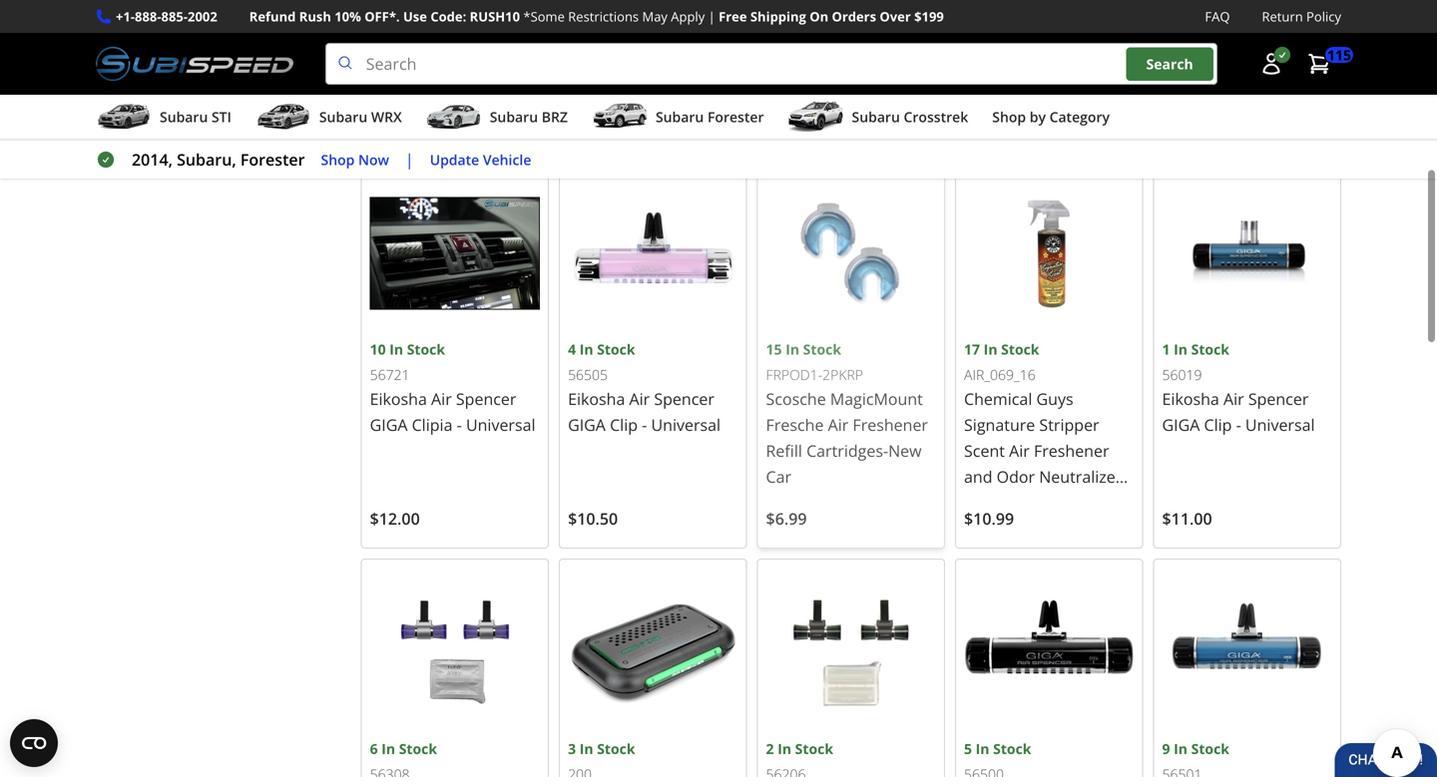 Task type: locate. For each thing, give the bounding box(es) containing it.
1 vertical spatial refill
[[766, 441, 803, 462]]

2 ) from the left
[[1085, 79, 1089, 98]]

subaru for subaru crosstrek
[[852, 107, 900, 126]]

1 horizontal spatial squash
[[1011, 6, 1066, 27]]

shop left the now
[[321, 150, 355, 169]]

giga
[[1163, 6, 1200, 27], [370, 415, 408, 436], [568, 415, 606, 436], [1163, 415, 1200, 436]]

giga inside 4 in stock 56505 eikosha air spencer giga clip - universal
[[568, 415, 606, 436]]

2
[[1077, 79, 1085, 98], [766, 740, 774, 759]]

search
[[1147, 54, 1194, 73]]

air
[[431, 0, 452, 1], [630, 0, 650, 2], [828, 0, 848, 1], [1026, 0, 1046, 2], [1224, 0, 1245, 2], [471, 6, 492, 27], [861, 6, 881, 27], [673, 6, 694, 27], [1070, 6, 1090, 27], [431, 389, 452, 410], [630, 389, 650, 410], [1224, 389, 1245, 410], [828, 415, 849, 436], [1010, 441, 1030, 462]]

universal inside eikosha air spencer giga clipia - universal
[[1259, 6, 1328, 27]]

stock for 1 in stock 56019 eikosha air spencer giga clip - universal
[[1192, 340, 1230, 359]]

in for 1 in stock 56019 eikosha air spencer giga clip - universal
[[1174, 340, 1188, 359]]

freshener down stripper
[[1034, 441, 1110, 462]]

1 vertical spatial 2
[[766, 740, 774, 759]]

freshener up the by
[[964, 32, 1040, 53]]

subaru left brz
[[490, 107, 538, 126]]

update
[[430, 150, 479, 169]]

shop inside "dropdown button"
[[993, 107, 1026, 126]]

universal inside 17 in stock air_069_16 chemical guys signature stripper scent air freshener and odor neutralizer - smell of success (16 oz) - universal
[[1000, 518, 1069, 540]]

cs- left on
[[766, 6, 790, 27]]

6
[[370, 740, 378, 759]]

freshener inside eikosha air spencer cs-x3 squash air freshener - universal
[[964, 32, 1040, 53]]

) for eikosha air spencer cs-x3 squash air freshener - universal
[[1085, 79, 1089, 98]]

subaru down 5.0 ( 1 ) at the top of the page
[[852, 107, 900, 126]]

0 vertical spatial shop
[[993, 107, 1026, 126]]

0 horizontal spatial shop
[[321, 150, 355, 169]]

subaru brz button
[[426, 99, 568, 139]]

| left free
[[708, 7, 716, 25]]

shop for shop by category
[[993, 107, 1026, 126]]

in inside 17 in stock air_069_16 chemical guys signature stripper scent air freshener and odor neutralizer - smell of success (16 oz) - universal
[[984, 340, 998, 359]]

x3 inside eikosha air spencer cs-x3 squash air freshener - universal
[[988, 6, 1007, 27]]

2 eikosha air spencer giga luxdry - universal image from the left
[[766, 568, 937, 739]]

eikosha inside 10 in stock 56721 eikosha air spencer giga clipia - universal
[[370, 389, 427, 410]]

- inside 1 in stock 56019 eikosha air spencer giga clip - universal
[[1237, 415, 1242, 436]]

refill
[[698, 6, 735, 27], [766, 441, 803, 462]]

stock inside 10 in stock 56721 eikosha air spencer giga clipia - universal
[[407, 340, 445, 359]]

x3 inside eikosha air spencer cs-x3 citrus air freshener - universal
[[790, 6, 809, 27]]

giga down the 56721
[[370, 415, 408, 436]]

success
[[1031, 492, 1089, 514]]

1 up subaru crosstrek dropdown button in the top of the page
[[878, 79, 886, 98]]

cs- inside eikosha air spencer cs-x3 citrus air freshener - universal
[[766, 6, 790, 27]]

a subaru forester thumbnail image image
[[592, 102, 648, 132]]

stock inside 4 in stock 56505 eikosha air spencer giga clip - universal
[[597, 340, 636, 359]]

1 subaru from the left
[[160, 107, 208, 126]]

0 horizontal spatial squash
[[615, 6, 669, 27]]

1 clip from the left
[[610, 415, 638, 436]]

stock for 6 in stock
[[399, 740, 437, 759]]

open widget image
[[10, 720, 58, 768]]

1 vertical spatial shop
[[321, 150, 355, 169]]

squash up 5.0 ( 2 )
[[1011, 6, 1066, 27]]

stock for 15 in stock frpod1-2pkrp scosche magicmount fresche air freshener refill cartridges-new car
[[803, 340, 842, 359]]

x3 left on
[[790, 6, 809, 27]]

3 in stock
[[568, 740, 636, 759]]

1 ( from the left
[[874, 79, 878, 98]]

2pkrp
[[823, 365, 864, 384]]

1 horizontal spatial shop
[[993, 107, 1026, 126]]

cs- right $199
[[964, 6, 988, 27]]

giga down the 56505
[[568, 415, 606, 436]]

$15.00 down search input field
[[766, 109, 816, 130]]

freshener inside eikosha air spencer cs-x3 crystal air freshener - universal
[[370, 32, 445, 53]]

clipia inside 10 in stock 56721 eikosha air spencer giga clipia - universal
[[412, 415, 453, 436]]

crosstrek
[[904, 107, 969, 126]]

new
[[889, 441, 922, 462]]

refund rush 10% off*. use code: rush10 *some restrictions may apply | free shipping on orders over $199
[[249, 7, 944, 25]]

giga inside 1 in stock 56019 eikosha air spencer giga clip - universal
[[1163, 415, 1200, 436]]

in inside 15 in stock frpod1-2pkrp scosche magicmount fresche air freshener refill cartridges-new car
[[786, 340, 800, 359]]

5.0 up subaru crosstrek dropdown button in the top of the page
[[850, 79, 870, 98]]

stock for 10 in stock 56721 eikosha air spencer giga clipia - universal
[[407, 340, 445, 359]]

) for eikosha air spencer cs-x3 citrus air freshener - universal
[[886, 79, 891, 98]]

subaru left sti
[[160, 107, 208, 126]]

stock inside 17 in stock air_069_16 chemical guys signature stripper scent air freshener and odor neutralizer - smell of success (16 oz) - universal
[[1002, 340, 1040, 359]]

freshener for crystal
[[370, 32, 445, 53]]

0 horizontal spatial refill
[[698, 6, 735, 27]]

squash
[[615, 6, 669, 27], [1011, 6, 1066, 27]]

10
[[370, 340, 386, 359]]

in for 10 in stock 56721 eikosha air spencer giga clipia - universal
[[390, 340, 403, 359]]

1 horizontal spatial clipia
[[1205, 6, 1245, 27]]

giga inside 10 in stock 56721 eikosha air spencer giga clipia - universal
[[370, 415, 408, 436]]

giga down 56019
[[1163, 415, 1200, 436]]

$15.00 up the now
[[370, 109, 420, 130]]

0 horizontal spatial (
[[874, 79, 878, 98]]

smell
[[964, 492, 1005, 514]]

15
[[766, 340, 782, 359]]

air inside 1 in stock 56019 eikosha air spencer giga clip - universal
[[1224, 389, 1245, 410]]

forester
[[708, 107, 764, 126], [240, 149, 305, 170]]

1 horizontal spatial 5.0
[[1048, 79, 1068, 98]]

in inside 1 in stock 56019 eikosha air spencer giga clip - universal
[[1174, 340, 1188, 359]]

0 horizontal spatial )
[[886, 79, 891, 98]]

giga for $11.00
[[1163, 415, 1200, 436]]

0 horizontal spatial eikosha air spencer giga luxdry - universal image
[[370, 568, 540, 739]]

in for 3 in stock
[[580, 740, 594, 759]]

guys
[[1037, 389, 1074, 410]]

squash inside eikosha air spencer cs-x3 squash air refill - universal
[[615, 6, 669, 27]]

3 $15.00 from the left
[[964, 109, 1015, 130]]

10 in stock 56721 eikosha air spencer giga clipia - universal
[[370, 340, 536, 436]]

refill up car
[[766, 441, 803, 462]]

clipia
[[1205, 6, 1245, 27], [412, 415, 453, 436]]

2002
[[188, 7, 217, 25]]

1 vertical spatial clipia
[[412, 415, 453, 436]]

freshener down magicmount
[[853, 415, 928, 436]]

0 vertical spatial refill
[[698, 6, 735, 27]]

2 horizontal spatial $15.00
[[964, 109, 1015, 130]]

0 vertical spatial forester
[[708, 107, 764, 126]]

x3 inside eikosha air spencer cs-x3 squash air refill - universal
[[592, 6, 610, 27]]

) up subaru crosstrek dropdown button in the top of the page
[[886, 79, 891, 98]]

0 horizontal spatial clipia
[[412, 415, 453, 436]]

-
[[1250, 6, 1255, 27], [450, 32, 455, 53], [846, 32, 851, 53], [568, 32, 573, 53], [1044, 32, 1049, 53], [457, 415, 462, 436], [642, 415, 647, 436], [1237, 415, 1242, 436], [1127, 466, 1132, 488], [990, 518, 996, 540]]

1 horizontal spatial $15.00
[[766, 109, 816, 130]]

spencer inside eikosha air spencer giga clipia - universal
[[1249, 0, 1309, 2]]

- inside 10 in stock 56721 eikosha air spencer giga clipia - universal
[[457, 415, 462, 436]]

(
[[874, 79, 878, 98], [1072, 79, 1077, 98]]

x3 left may
[[592, 6, 610, 27]]

2 cs- from the left
[[766, 6, 790, 27]]

2 $15.00 from the left
[[766, 109, 816, 130]]

2 squash from the left
[[1011, 6, 1066, 27]]

stock for 4 in stock 56505 eikosha air spencer giga clip - universal
[[597, 340, 636, 359]]

1 vertical spatial 1
[[1163, 340, 1171, 359]]

freshener
[[370, 32, 445, 53], [766, 32, 842, 53], [964, 32, 1040, 53], [853, 415, 928, 436], [1034, 441, 1110, 462]]

x3 for eikosha air spencer cs-x3 citrus air freshener - universal
[[790, 6, 809, 27]]

1 horizontal spatial refill
[[766, 441, 803, 462]]

sti
[[212, 107, 231, 126]]

in inside 4 in stock 56505 eikosha air spencer giga clip - universal
[[580, 340, 594, 359]]

squash left apply
[[615, 6, 669, 27]]

forester down a subaru wrx thumbnail image
[[240, 149, 305, 170]]

fresche
[[766, 415, 824, 436]]

neutralizer
[[1040, 466, 1123, 488]]

eikosha inside eikosha air spencer cs-x3 citrus air freshener - universal
[[766, 0, 824, 1]]

freshener for squash
[[964, 32, 1040, 53]]

2 in stock
[[766, 740, 834, 759]]

stock for 5 in stock
[[994, 740, 1032, 759]]

| right the now
[[405, 149, 414, 170]]

shop left the by
[[993, 107, 1026, 126]]

eikosha air spencer giga clip - universal image for 4
[[568, 168, 738, 339]]

(16
[[1093, 492, 1116, 514]]

x3 right $199
[[988, 6, 1007, 27]]

subaru left wrx
[[319, 107, 368, 126]]

0 horizontal spatial 5.0
[[850, 79, 870, 98]]

17
[[964, 340, 980, 359]]

0 horizontal spatial 2
[[766, 740, 774, 759]]

universal
[[1259, 6, 1328, 27], [459, 32, 528, 53], [855, 32, 925, 53], [577, 32, 647, 53], [1053, 32, 1123, 53], [466, 415, 536, 436], [651, 415, 721, 436], [1246, 415, 1315, 436], [1000, 518, 1069, 540]]

shipping
[[751, 7, 807, 25]]

eikosha air spencer giga luxdry - universal image for 6 in stock
[[370, 568, 540, 739]]

3 x3 from the left
[[592, 6, 610, 27]]

freshener inside eikosha air spencer cs-x3 citrus air freshener - universal
[[766, 32, 842, 53]]

cs- inside eikosha air spencer cs-x3 squash air refill - universal
[[568, 6, 592, 27]]

freshener down on
[[766, 32, 842, 53]]

universal inside eikosha air spencer cs-x3 squash air freshener - universal
[[1053, 32, 1123, 53]]

cs- right *some
[[568, 6, 592, 27]]

cs- for eikosha air spencer cs-x3 crystal air freshener - universal
[[370, 6, 394, 27]]

eikosha air spencer giga clip - universal image for 1
[[1163, 168, 1333, 339]]

clip up $11.00
[[1205, 415, 1232, 436]]

return
[[1262, 7, 1304, 25]]

2 5.0 from the left
[[1048, 79, 1068, 98]]

cs- inside eikosha air spencer cs-x3 crystal air freshener - universal
[[370, 6, 394, 27]]

subispeed logo image
[[96, 43, 293, 85]]

stock inside 1 in stock 56019 eikosha air spencer giga clip - universal
[[1192, 340, 1230, 359]]

eikosha inside eikosha air spencer giga clipia - universal
[[1163, 0, 1220, 2]]

x3 for eikosha air spencer cs-x3 crystal air freshener - universal
[[394, 6, 412, 27]]

in inside 10 in stock 56721 eikosha air spencer giga clipia - universal
[[390, 340, 403, 359]]

- inside eikosha air spencer cs-x3 crystal air freshener - universal
[[450, 32, 455, 53]]

0 horizontal spatial $15.00
[[370, 109, 420, 130]]

2 ( from the left
[[1072, 79, 1077, 98]]

in for 6 in stock
[[382, 740, 395, 759]]

1 horizontal spatial )
[[1085, 79, 1089, 98]]

air inside eikosha air spencer giga clipia - universal
[[1224, 0, 1245, 2]]

cs- left use
[[370, 6, 394, 27]]

clip inside 1 in stock 56019 eikosha air spencer giga clip - universal
[[1205, 415, 1232, 436]]

4 x3 from the left
[[988, 6, 1007, 27]]

clip up the $10.50
[[610, 415, 638, 436]]

3 subaru from the left
[[490, 107, 538, 126]]

eikosha inside eikosha air spencer cs-x3 crystal air freshener - universal
[[370, 0, 427, 1]]

( up category
[[1072, 79, 1077, 98]]

+1-
[[116, 7, 135, 25]]

forester down search input field
[[708, 107, 764, 126]]

update vehicle
[[430, 150, 532, 169]]

subaru crosstrek
[[852, 107, 969, 126]]

subaru right a subaru forester thumbnail image
[[656, 107, 704, 126]]

giga for $12.00
[[370, 415, 408, 436]]

0 horizontal spatial forester
[[240, 149, 305, 170]]

citrus
[[813, 6, 857, 27]]

subaru,
[[177, 149, 236, 170]]

$9.66
[[568, 109, 609, 130]]

eikosha air spencer giga clipia - universal image
[[370, 168, 540, 339]]

eikosha air spencer giga clip - universal image
[[568, 168, 738, 339], [1163, 168, 1333, 339], [964, 568, 1135, 739], [1163, 568, 1333, 739]]

1 horizontal spatial clip
[[1205, 415, 1232, 436]]

1 eikosha air spencer giga luxdry - universal image from the left
[[370, 568, 540, 739]]

1 ) from the left
[[886, 79, 891, 98]]

15 in stock frpod1-2pkrp scosche magicmount fresche air freshener refill cartridges-new car
[[766, 340, 928, 488]]

squash inside eikosha air spencer cs-x3 squash air freshener - universal
[[1011, 6, 1066, 27]]

eikosha inside 4 in stock 56505 eikosha air spencer giga clip - universal
[[568, 389, 625, 410]]

1 horizontal spatial 1
[[1163, 340, 1171, 359]]

cs-
[[370, 6, 394, 27], [766, 6, 790, 27], [568, 6, 592, 27], [964, 6, 988, 27]]

17 in stock air_069_16 chemical guys signature stripper scent air freshener and odor neutralizer - smell of success (16 oz) - universal
[[964, 340, 1132, 540]]

freshener down use
[[370, 32, 445, 53]]

5.0 for citrus
[[850, 79, 870, 98]]

crystal
[[416, 6, 467, 27]]

+1-888-885-2002
[[116, 7, 217, 25]]

) up category
[[1085, 79, 1089, 98]]

in for 9 in stock
[[1174, 740, 1188, 759]]

0 horizontal spatial 1
[[878, 79, 886, 98]]

giga left faq link
[[1163, 6, 1200, 27]]

0 horizontal spatial |
[[405, 149, 414, 170]]

a subaru crosstrek thumbnail image image
[[788, 102, 844, 132]]

1 cs- from the left
[[370, 6, 394, 27]]

spencer inside 10 in stock 56721 eikosha air spencer giga clipia - universal
[[456, 389, 517, 410]]

1 squash from the left
[[615, 6, 669, 27]]

5.0
[[850, 79, 870, 98], [1048, 79, 1068, 98]]

squash for refill
[[615, 6, 669, 27]]

spencer inside eikosha air spencer cs-x3 citrus air freshener - universal
[[852, 0, 913, 1]]

2 clip from the left
[[1205, 415, 1232, 436]]

4 cs- from the left
[[964, 6, 988, 27]]

115
[[1328, 45, 1352, 64]]

$15.00 for eikosha air spencer cs-x3 squash air freshener - universal
[[964, 109, 1015, 130]]

1 up 56019
[[1163, 340, 1171, 359]]

1 horizontal spatial eikosha air spencer giga luxdry - universal image
[[766, 568, 937, 739]]

subaru forester
[[656, 107, 764, 126]]

1 horizontal spatial (
[[1072, 79, 1077, 98]]

- inside eikosha air spencer cs-x3 citrus air freshener - universal
[[846, 32, 851, 53]]

)
[[886, 79, 891, 98], [1085, 79, 1089, 98]]

refill right may
[[698, 6, 735, 27]]

clip
[[610, 415, 638, 436], [1205, 415, 1232, 436]]

5.0 for squash
[[1048, 79, 1068, 98]]

885-
[[161, 7, 188, 25]]

1 horizontal spatial |
[[708, 7, 716, 25]]

56505
[[568, 365, 608, 384]]

clip inside 4 in stock 56505 eikosha air spencer giga clip - universal
[[610, 415, 638, 436]]

x3 inside eikosha air spencer cs-x3 crystal air freshener - universal
[[394, 6, 412, 27]]

eikosha air spencer giga luxdry - universal image
[[370, 568, 540, 739], [766, 568, 937, 739]]

of
[[1009, 492, 1027, 514]]

x3 left crystal at the top
[[394, 6, 412, 27]]

1 x3 from the left
[[394, 6, 412, 27]]

+1-888-885-2002 link
[[116, 6, 217, 27]]

spencer inside eikosha air spencer cs-x3 crystal air freshener - universal
[[456, 0, 517, 1]]

spencer inside eikosha air spencer cs-x3 squash air freshener - universal
[[1051, 0, 1111, 2]]

5 subaru from the left
[[852, 107, 900, 126]]

5.0 up shop by category
[[1048, 79, 1068, 98]]

eikosha inside eikosha air spencer cs-x3 squash air refill - universal
[[568, 0, 625, 2]]

1 5.0 from the left
[[850, 79, 870, 98]]

( for eikosha air spencer cs-x3 citrus air freshener - universal
[[874, 79, 878, 98]]

$15.00 left the by
[[964, 109, 1015, 130]]

0 vertical spatial clipia
[[1205, 6, 1245, 27]]

spencer inside 1 in stock 56019 eikosha air spencer giga clip - universal
[[1249, 389, 1309, 410]]

squash for freshener
[[1011, 6, 1066, 27]]

freshener for citrus
[[766, 32, 842, 53]]

free
[[719, 7, 747, 25]]

3
[[568, 740, 576, 759]]

1 horizontal spatial forester
[[708, 107, 764, 126]]

spencer inside eikosha air spencer cs-x3 squash air refill - universal
[[654, 0, 715, 2]]

in
[[390, 340, 403, 359], [786, 340, 800, 359], [580, 340, 594, 359], [984, 340, 998, 359], [1174, 340, 1188, 359], [382, 740, 395, 759], [778, 740, 792, 759], [580, 740, 594, 759], [976, 740, 990, 759], [1174, 740, 1188, 759]]

2 subaru from the left
[[319, 107, 368, 126]]

0 vertical spatial 2
[[1077, 79, 1085, 98]]

stock inside 15 in stock frpod1-2pkrp scosche magicmount fresche air freshener refill cartridges-new car
[[803, 340, 842, 359]]

4 subaru from the left
[[656, 107, 704, 126]]

( up subaru crosstrek dropdown button in the top of the page
[[874, 79, 878, 98]]

1 in stock 56019 eikosha air spencer giga clip - universal
[[1163, 340, 1315, 436]]

3 cs- from the left
[[568, 6, 592, 27]]

clipia inside eikosha air spencer giga clipia - universal
[[1205, 6, 1245, 27]]

0 horizontal spatial clip
[[610, 415, 638, 436]]

stock
[[407, 340, 445, 359], [803, 340, 842, 359], [597, 340, 636, 359], [1002, 340, 1040, 359], [1192, 340, 1230, 359], [399, 740, 437, 759], [795, 740, 834, 759], [597, 740, 636, 759], [994, 740, 1032, 759], [1192, 740, 1230, 759]]

- inside eikosha air spencer giga clipia - universal
[[1250, 6, 1255, 27]]

subaru inside "dropdown button"
[[319, 107, 368, 126]]

shop for shop now
[[321, 150, 355, 169]]

2 x3 from the left
[[790, 6, 809, 27]]

air inside 15 in stock frpod1-2pkrp scosche magicmount fresche air freshener refill cartridges-new car
[[828, 415, 849, 436]]

cs- inside eikosha air spencer cs-x3 squash air freshener - universal
[[964, 6, 988, 27]]



Task type: describe. For each thing, give the bounding box(es) containing it.
eikosha air spencer cs-x3 squash air refill - universal
[[568, 0, 735, 53]]

universal inside 1 in stock 56019 eikosha air spencer giga clip - universal
[[1246, 415, 1315, 436]]

eikosha air spencer giga clip - universal image for 9
[[1163, 568, 1333, 739]]

1 vertical spatial forester
[[240, 149, 305, 170]]

subaru brz
[[490, 107, 568, 126]]

in for 4 in stock 56505 eikosha air spencer giga clip - universal
[[580, 340, 594, 359]]

eikosha air spencer giga clipia - universal
[[1163, 0, 1328, 27]]

1 horizontal spatial 2
[[1077, 79, 1085, 98]]

- inside eikosha air spencer cs-x3 squash air freshener - universal
[[1044, 32, 1049, 53]]

shop by category button
[[993, 99, 1110, 139]]

air_069_16
[[964, 365, 1036, 384]]

clip for $10.50
[[610, 415, 638, 436]]

rush10
[[470, 7, 520, 25]]

by
[[1030, 107, 1046, 126]]

in for 5 in stock
[[976, 740, 990, 759]]

button image
[[1260, 52, 1284, 76]]

4 in stock 56505 eikosha air spencer giga clip - universal
[[568, 340, 721, 436]]

orders
[[832, 7, 877, 25]]

shop now
[[321, 150, 389, 169]]

10%
[[335, 7, 361, 25]]

4
[[568, 340, 576, 359]]

universal inside eikosha air spencer cs-x3 citrus air freshener - universal
[[855, 32, 925, 53]]

888-
[[135, 7, 161, 25]]

subaru for subaru sti
[[160, 107, 208, 126]]

refund
[[249, 7, 296, 25]]

cs- for eikosha air spencer cs-x3 squash air freshener - universal
[[964, 6, 988, 27]]

shop now link
[[321, 149, 389, 171]]

eikosha air spencer giga clipia - universal link
[[1154, 0, 1342, 150]]

update vehicle button
[[430, 149, 532, 171]]

eikosha inside 1 in stock 56019 eikosha air spencer giga clip - universal
[[1163, 389, 1220, 410]]

1 vertical spatial |
[[405, 149, 414, 170]]

subaru sti
[[160, 107, 231, 126]]

frpod1-
[[766, 365, 823, 384]]

in for 2 in stock
[[778, 740, 792, 759]]

return policy link
[[1262, 6, 1342, 27]]

and
[[964, 466, 993, 488]]

$11.00
[[1163, 508, 1213, 530]]

category
[[1050, 107, 1110, 126]]

odor
[[997, 466, 1035, 488]]

brz
[[542, 107, 568, 126]]

a subaru sti thumbnail image image
[[96, 102, 152, 132]]

apply
[[671, 7, 705, 25]]

refill inside eikosha air spencer cs-x3 squash air refill - universal
[[698, 6, 735, 27]]

subaru for subaru wrx
[[319, 107, 368, 126]]

freshener inside 17 in stock air_069_16 chemical guys signature stripper scent air freshener and odor neutralizer - smell of success (16 oz) - universal
[[1034, 441, 1110, 462]]

9 in stock
[[1163, 740, 1230, 759]]

9
[[1163, 740, 1171, 759]]

1 inside 1 in stock 56019 eikosha air spencer giga clip - universal
[[1163, 340, 1171, 359]]

*some
[[524, 7, 565, 25]]

1 $15.00 from the left
[[370, 109, 420, 130]]

subaru sti button
[[96, 99, 231, 139]]

$10.50
[[568, 508, 618, 530]]

use
[[403, 7, 427, 25]]

eikosha inside eikosha air spencer cs-x3 squash air freshener - universal
[[964, 0, 1022, 2]]

rush
[[299, 7, 331, 25]]

$6.99
[[766, 508, 807, 530]]

freshener inside 15 in stock frpod1-2pkrp scosche magicmount fresche air freshener refill cartridges-new car
[[853, 415, 928, 436]]

refill inside 15 in stock frpod1-2pkrp scosche magicmount fresche air freshener refill cartridges-new car
[[766, 441, 803, 462]]

universal inside eikosha air spencer cs-x3 squash air refill - universal
[[577, 32, 647, 53]]

cartridges-
[[807, 441, 889, 462]]

- inside eikosha air spencer cs-x3 squash air refill - universal
[[568, 32, 573, 53]]

stock for 3 in stock
[[597, 740, 636, 759]]

over
[[880, 7, 911, 25]]

scosche magicmount fresche air freshener refill cartridges-new car image
[[766, 168, 937, 339]]

universal inside 4 in stock 56505 eikosha air spencer giga clip - universal
[[651, 415, 721, 436]]

scent
[[964, 441, 1005, 462]]

subaru for subaru brz
[[490, 107, 538, 126]]

cs- for eikosha air spencer cs-x3 citrus air freshener - universal
[[766, 6, 790, 27]]

search button
[[1127, 47, 1214, 81]]

eikosha air spencer cs-x3 lime air freshener - universal image
[[568, 568, 738, 739]]

on
[[810, 7, 829, 25]]

giga for $10.50
[[568, 415, 606, 436]]

chemical
[[964, 389, 1033, 410]]

restrictions
[[568, 7, 639, 25]]

eikosha air spencer giga clip - universal image for 5
[[964, 568, 1135, 739]]

stripper
[[1040, 415, 1100, 436]]

forester inside dropdown button
[[708, 107, 764, 126]]

115 button
[[1298, 44, 1354, 84]]

air inside 4 in stock 56505 eikosha air spencer giga clip - universal
[[630, 389, 650, 410]]

subaru for subaru forester
[[656, 107, 704, 126]]

0 vertical spatial |
[[708, 7, 716, 25]]

spencer inside 4 in stock 56505 eikosha air spencer giga clip - universal
[[654, 389, 715, 410]]

car
[[766, 466, 792, 488]]

2014,
[[132, 149, 173, 170]]

universal inside 10 in stock 56721 eikosha air spencer giga clipia - universal
[[466, 415, 536, 436]]

56019
[[1163, 365, 1203, 384]]

subaru forester button
[[592, 99, 764, 139]]

stock for 9 in stock
[[1192, 740, 1230, 759]]

in for 15 in stock frpod1-2pkrp scosche magicmount fresche air freshener refill cartridges-new car
[[786, 340, 800, 359]]

air inside 17 in stock air_069_16 chemical guys signature stripper scent air freshener and odor neutralizer - smell of success (16 oz) - universal
[[1010, 441, 1030, 462]]

universal inside eikosha air spencer cs-x3 crystal air freshener - universal
[[459, 32, 528, 53]]

eikosha air spencer giga luxdry - universal image for 2 in stock
[[766, 568, 937, 739]]

faq
[[1205, 7, 1230, 25]]

magicmount
[[831, 389, 923, 410]]

scosche
[[766, 389, 826, 410]]

eikosha air spencer cs-x3 squash air freshener - universal
[[964, 0, 1123, 53]]

( for eikosha air spencer cs-x3 squash air freshener - universal
[[1072, 79, 1077, 98]]

$199
[[915, 7, 944, 25]]

- inside 4 in stock 56505 eikosha air spencer giga clip - universal
[[642, 415, 647, 436]]

oz)
[[964, 518, 986, 540]]

5.0 ( 2 )
[[1048, 79, 1089, 98]]

$12.00
[[370, 508, 420, 530]]

a subaru brz thumbnail image image
[[426, 102, 482, 132]]

5 in stock
[[964, 740, 1032, 759]]

eikosha air spencer cs-x3 crystal air freshener - universal
[[370, 0, 528, 53]]

x3 for eikosha air spencer cs-x3 squash air freshener - universal
[[988, 6, 1007, 27]]

cs- for eikosha air spencer cs-x3 squash air refill - universal
[[568, 6, 592, 27]]

shop by category
[[993, 107, 1110, 126]]

may
[[642, 7, 668, 25]]

stock for 17 in stock air_069_16 chemical guys signature stripper scent air freshener and odor neutralizer - smell of success (16 oz) - universal
[[1002, 340, 1040, 359]]

a subaru wrx thumbnail image image
[[255, 102, 311, 132]]

x3 for eikosha air spencer cs-x3 squash air refill - universal
[[592, 6, 610, 27]]

6 in stock
[[370, 740, 437, 759]]

$10.99
[[964, 508, 1015, 530]]

chemical guys signature stripper scent air freshener and odor neutralizer -smell of success (16 oz) - universal image
[[964, 168, 1135, 339]]

stock for 2 in stock
[[795, 740, 834, 759]]

giga inside eikosha air spencer giga clipia - universal
[[1163, 6, 1200, 27]]

subaru crosstrek button
[[788, 99, 969, 139]]

in for 17 in stock air_069_16 chemical guys signature stripper scent air freshener and odor neutralizer - smell of success (16 oz) - universal
[[984, 340, 998, 359]]

wrx
[[371, 107, 402, 126]]

2014, subaru, forester
[[132, 149, 305, 170]]

$15.00 for eikosha air spencer cs-x3 citrus air freshener - universal
[[766, 109, 816, 130]]

air inside 10 in stock 56721 eikosha air spencer giga clipia - universal
[[431, 389, 452, 410]]

clip for $11.00
[[1205, 415, 1232, 436]]

policy
[[1307, 7, 1342, 25]]

5
[[964, 740, 972, 759]]

faq link
[[1205, 6, 1230, 27]]

subaru wrx button
[[255, 99, 402, 139]]

0 vertical spatial 1
[[878, 79, 886, 98]]

5.0 ( 1 )
[[850, 79, 891, 98]]

search input field
[[325, 43, 1218, 85]]



Task type: vqa. For each thing, say whether or not it's contained in the screenshot.


